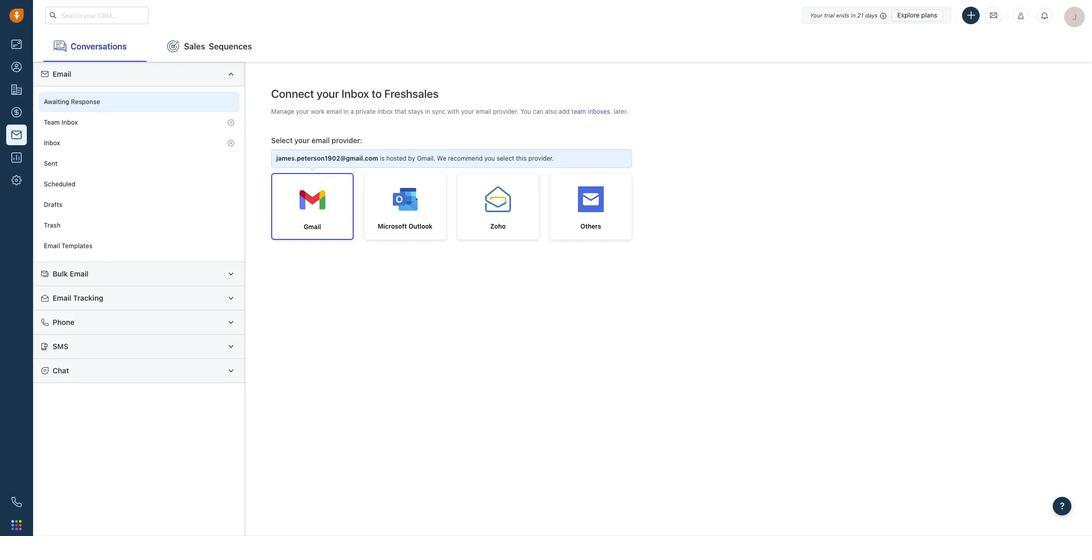 Task type: describe. For each thing, give the bounding box(es) containing it.
your for provider:
[[295, 136, 310, 145]]

email tracking
[[53, 294, 103, 303]]

awaiting
[[44, 98, 69, 106]]

2 horizontal spatial in
[[851, 12, 856, 18]]

phone image
[[11, 498, 22, 508]]

this
[[516, 155, 527, 163]]

others
[[581, 223, 601, 231]]

email for email templates
[[44, 243, 60, 250]]

connect your inbox to freshsales
[[271, 87, 439, 101]]

later.
[[614, 108, 628, 115]]

email right bulk
[[70, 270, 88, 279]]

tab list containing conversations
[[33, 31, 1092, 62]]

tracking
[[73, 294, 103, 303]]

0 vertical spatial provider.
[[493, 108, 519, 115]]

provider:
[[332, 136, 362, 145]]

email for email
[[53, 70, 71, 78]]

team inbox
[[44, 119, 78, 127]]

manage
[[271, 108, 294, 115]]

trial
[[824, 12, 835, 18]]

you
[[520, 108, 531, 115]]

your for email
[[296, 108, 309, 115]]

by
[[408, 155, 415, 163]]

scheduled
[[44, 181, 75, 188]]

bulk
[[53, 270, 68, 279]]

inbox
[[377, 108, 393, 115]]

gmail
[[304, 224, 321, 231]]

gmail.
[[417, 155, 435, 163]]

microsoft outlook
[[378, 223, 433, 231]]

drafts link
[[39, 195, 240, 216]]

james.peterson1902@gmail.com
[[276, 155, 378, 163]]

inbox link
[[39, 133, 240, 154]]

select
[[271, 136, 293, 145]]

plans
[[922, 11, 938, 19]]

ends
[[836, 12, 850, 18]]

email right work
[[326, 108, 342, 115]]

select
[[497, 155, 514, 163]]

1 horizontal spatial in
[[425, 108, 430, 115]]

we
[[437, 155, 446, 163]]

phone
[[53, 318, 75, 327]]

email templates
[[44, 243, 92, 250]]

freshworks switcher image
[[11, 521, 22, 531]]

sales sequences
[[184, 42, 252, 51]]

to
[[372, 87, 382, 101]]

21
[[858, 12, 864, 18]]

explore
[[898, 11, 920, 19]]

a
[[351, 108, 354, 115]]

inboxes.
[[588, 108, 612, 115]]

zoho link
[[457, 173, 539, 240]]

explore plans link
[[892, 9, 943, 21]]

conversations
[[71, 42, 127, 51]]

your trial ends in 21 days
[[810, 12, 878, 18]]

sales sequences link
[[157, 31, 262, 62]]

microsoft outlook link
[[364, 173, 447, 240]]

work
[[311, 108, 325, 115]]

team
[[44, 119, 60, 127]]

sent
[[44, 160, 58, 168]]

sales
[[184, 42, 205, 51]]

conversations link
[[43, 31, 146, 62]]

add
[[559, 108, 570, 115]]



Task type: vqa. For each thing, say whether or not it's contained in the screenshot.
can
yes



Task type: locate. For each thing, give the bounding box(es) containing it.
0 vertical spatial inbox
[[342, 87, 369, 101]]

1 vertical spatial provider.
[[529, 155, 554, 163]]

drafts
[[44, 201, 62, 209]]

inbox down team
[[44, 139, 60, 147]]

phone element
[[6, 493, 27, 513]]

you
[[485, 155, 495, 163]]

email for email tracking
[[53, 294, 71, 303]]

email
[[53, 70, 71, 78], [44, 243, 60, 250], [70, 270, 88, 279], [53, 294, 71, 303]]

days
[[865, 12, 878, 18]]

your
[[317, 87, 339, 101], [296, 108, 309, 115], [461, 108, 474, 115], [295, 136, 310, 145]]

email
[[326, 108, 342, 115], [476, 108, 491, 115], [312, 136, 330, 145]]

is
[[380, 155, 385, 163]]

your for to
[[317, 87, 339, 101]]

that
[[395, 108, 406, 115]]

your left work
[[296, 108, 309, 115]]

provider. right this
[[529, 155, 554, 163]]

0 horizontal spatial inbox
[[44, 139, 60, 147]]

1 horizontal spatial inbox
[[62, 119, 78, 127]]

email up phone
[[53, 294, 71, 303]]

response
[[71, 98, 100, 106]]

email down trash
[[44, 243, 60, 250]]

0 horizontal spatial in
[[344, 108, 349, 115]]

in left '21'
[[851, 12, 856, 18]]

freshsales
[[384, 87, 439, 101]]

templates
[[62, 243, 92, 250]]

inbox right team
[[62, 119, 78, 127]]

microsoft
[[378, 223, 407, 231]]

email image
[[990, 11, 997, 20]]

sync
[[432, 108, 446, 115]]

Search your CRM... text field
[[45, 7, 149, 24]]

others link
[[550, 173, 632, 240]]

recommend
[[448, 155, 483, 163]]

also
[[545, 108, 557, 115]]

email up awaiting
[[53, 70, 71, 78]]

your
[[810, 12, 823, 18]]

1 vertical spatial inbox
[[62, 119, 78, 127]]

provider.
[[493, 108, 519, 115], [529, 155, 554, 163]]

bulk email
[[53, 270, 88, 279]]

in left a
[[344, 108, 349, 115]]

gmail link
[[271, 173, 354, 240]]

awaiting response link
[[39, 92, 240, 112]]

sent link
[[39, 154, 240, 174]]

0 horizontal spatial provider.
[[493, 108, 519, 115]]

james.peterson1902@gmail.com is hosted by gmail. we recommend you select this provider.
[[276, 155, 554, 163]]

can
[[533, 108, 544, 115]]

2 horizontal spatial inbox
[[342, 87, 369, 101]]

awaiting response
[[44, 98, 100, 106]]

team
[[572, 108, 586, 115]]

trash
[[44, 222, 60, 230]]

inbox up a
[[342, 87, 369, 101]]

tab list
[[33, 31, 1092, 62]]

sms
[[53, 342, 68, 351]]

provider. left you at the top left of page
[[493, 108, 519, 115]]

email up "james.peterson1902@gmail.com"
[[312, 136, 330, 145]]

hosted
[[386, 155, 407, 163]]

team inbox link
[[39, 112, 240, 133]]

email right with
[[476, 108, 491, 115]]

outlook
[[409, 223, 433, 231]]

inbox
[[342, 87, 369, 101], [62, 119, 78, 127], [44, 139, 60, 147]]

in left sync
[[425, 108, 430, 115]]

stays
[[408, 108, 423, 115]]

sequences
[[209, 42, 252, 51]]

explore plans
[[898, 11, 938, 19]]

your right select
[[295, 136, 310, 145]]

connect
[[271, 87, 314, 101]]

team inboxes. link
[[572, 108, 614, 115]]

email templates link
[[39, 236, 240, 257]]

trash link
[[39, 216, 240, 236]]

manage your work email in a private inbox that stays in sync with your email provider. you can also add team inboxes. later.
[[271, 108, 628, 115]]

select your email provider:
[[271, 136, 362, 145]]

chat
[[53, 367, 69, 375]]

in
[[851, 12, 856, 18], [344, 108, 349, 115], [425, 108, 430, 115]]

zoho
[[490, 223, 506, 231]]

scheduled link
[[39, 174, 240, 195]]

2 vertical spatial inbox
[[44, 139, 60, 147]]

your up work
[[317, 87, 339, 101]]

with
[[447, 108, 460, 115]]

private
[[356, 108, 376, 115]]

your right with
[[461, 108, 474, 115]]

1 horizontal spatial provider.
[[529, 155, 554, 163]]



